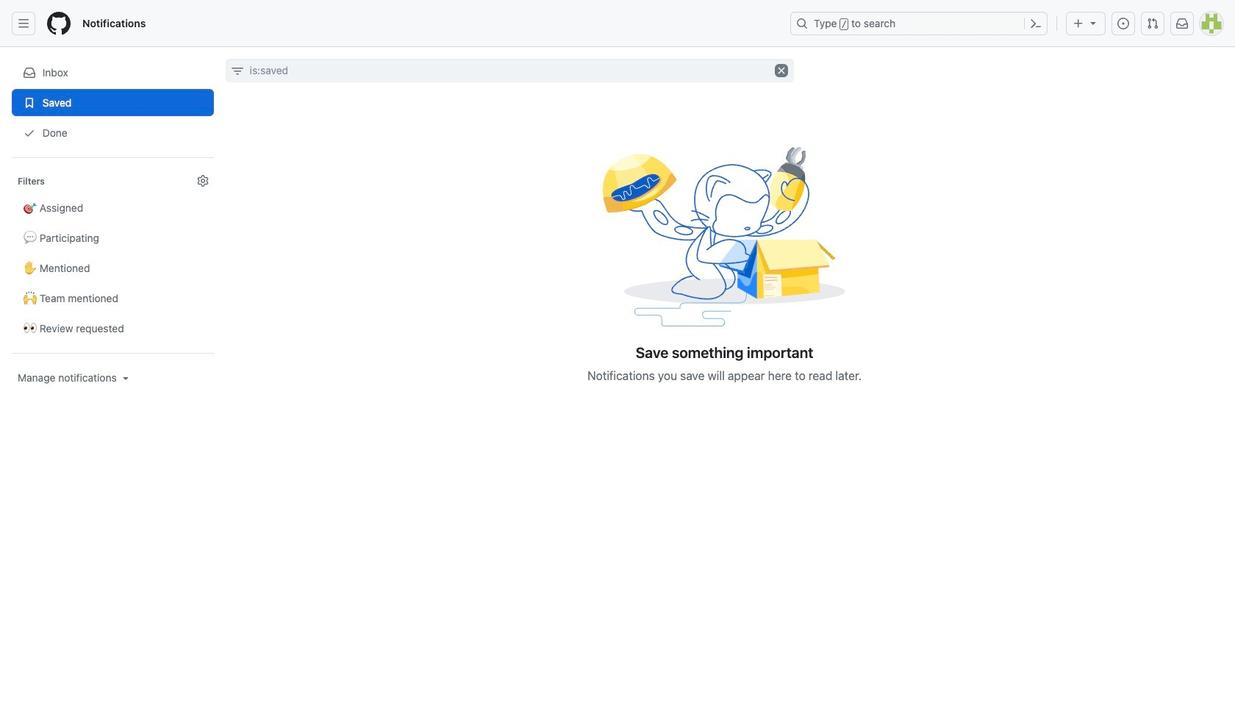 Task type: locate. For each thing, give the bounding box(es) containing it.
git pull request image
[[1147, 18, 1159, 29]]

None search field
[[226, 59, 794, 82]]

plus image
[[1073, 18, 1085, 29]]

1 horizontal spatial triangle down image
[[1088, 17, 1099, 29]]

Filter notifications text field
[[226, 59, 794, 82]]

notifications element
[[12, 47, 214, 445]]

filter image
[[231, 65, 243, 77]]

triangle down image
[[1088, 17, 1099, 29], [120, 372, 131, 384]]

notifications image
[[1177, 18, 1188, 29]]

1 vertical spatial triangle down image
[[120, 372, 131, 384]]

check image
[[24, 127, 35, 139]]



Task type: describe. For each thing, give the bounding box(es) containing it.
customize filters image
[[197, 175, 209, 187]]

0 vertical spatial triangle down image
[[1088, 17, 1099, 29]]

0 horizontal spatial triangle down image
[[120, 372, 131, 384]]

issue opened image
[[1118, 18, 1130, 29]]

bookmark image
[[24, 97, 35, 109]]

inbox image
[[24, 67, 35, 79]]

clear filters image
[[775, 64, 788, 77]]

save a notification image
[[603, 141, 846, 332]]

homepage image
[[47, 12, 71, 35]]

command palette image
[[1030, 18, 1042, 29]]



Task type: vqa. For each thing, say whether or not it's contained in the screenshot.
top Star this repository image
no



